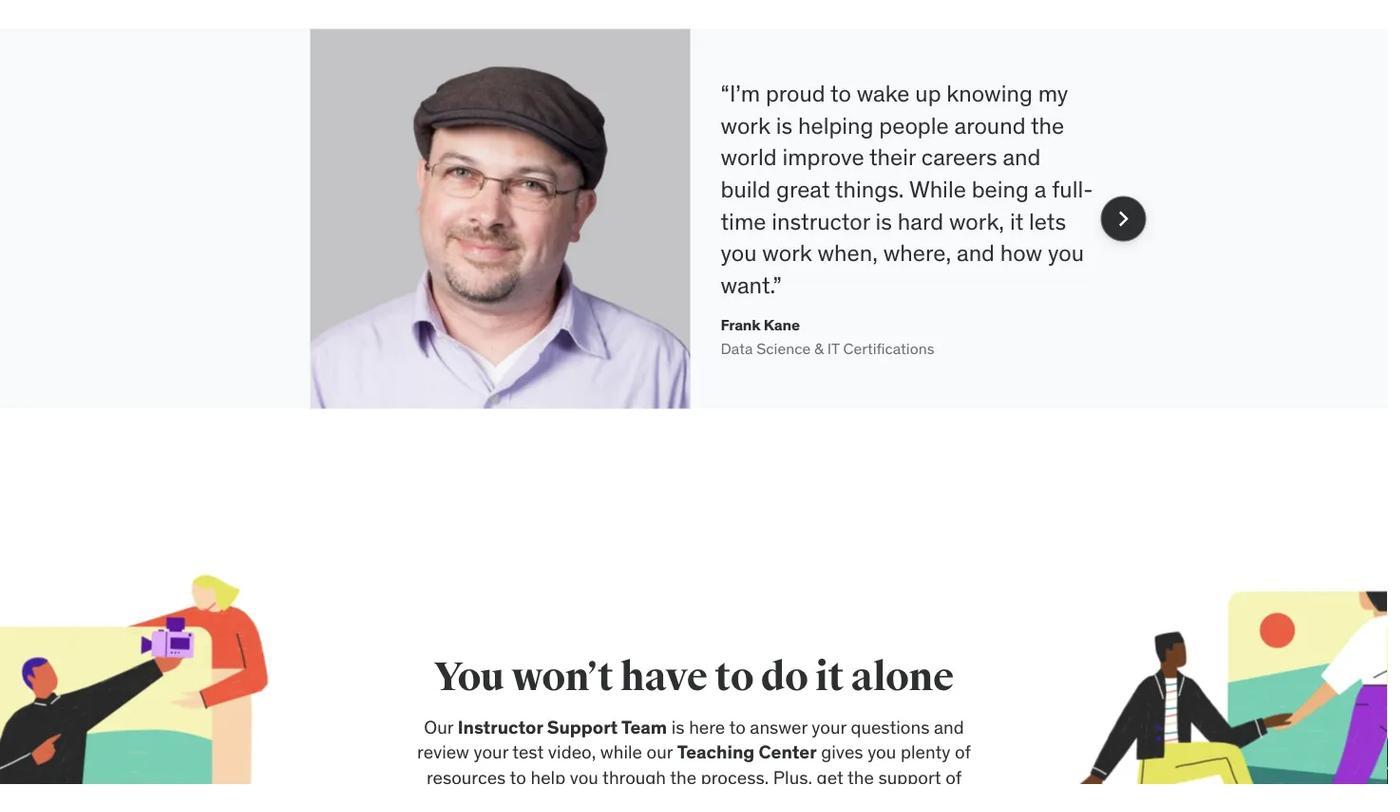 Task type: locate. For each thing, give the bounding box(es) containing it.
and up 'a'
[[1003, 143, 1041, 172]]

and
[[1003, 143, 1041, 172], [957, 239, 995, 267], [934, 716, 964, 739]]

is down proud
[[776, 111, 793, 140]]

2 vertical spatial and
[[934, 716, 964, 739]]

next image
[[1108, 204, 1139, 234]]

great
[[776, 175, 830, 204]]

careers
[[922, 143, 997, 172]]

plenty
[[901, 741, 951, 764]]

science
[[757, 339, 811, 359]]

world
[[721, 143, 777, 172]]

your down the instructor
[[474, 741, 508, 764]]

is down things.
[[876, 207, 892, 236]]

"i'm proud to wake up knowing my work is helping people around the world improve their careers and build great things. while being a full- time instructor is hard work, it lets you work when, where, and how you want."
[[721, 79, 1093, 299]]

to inside gives you plenty of resources to help you through the process. plus, get the support o
[[510, 766, 526, 786]]

it right do
[[815, 653, 844, 703]]

it left lets
[[1010, 207, 1024, 236]]

2 horizontal spatial the
[[1031, 111, 1064, 140]]

knowing
[[947, 79, 1033, 108]]

kane
[[764, 316, 800, 335]]

helping
[[798, 111, 874, 140]]

here
[[689, 716, 725, 739]]

and down work,
[[957, 239, 995, 267]]

0 horizontal spatial is
[[672, 716, 685, 739]]

gives
[[821, 741, 863, 764]]

you won't have to do it alone
[[434, 653, 954, 703]]

my
[[1038, 79, 1068, 108]]

0 horizontal spatial your
[[474, 741, 508, 764]]

process.
[[701, 766, 769, 786]]

the down my
[[1031, 111, 1064, 140]]

is here to answer your questions and review your test video, while our
[[417, 716, 964, 764]]

work
[[721, 111, 771, 140], [762, 239, 812, 267]]

have
[[621, 653, 708, 703]]

you down lets
[[1048, 239, 1084, 267]]

do
[[761, 653, 808, 703]]

0 vertical spatial your
[[812, 716, 846, 739]]

work up world
[[721, 111, 771, 140]]

their
[[869, 143, 916, 172]]

your
[[812, 716, 846, 739], [474, 741, 508, 764]]

work down instructor
[[762, 239, 812, 267]]

is
[[776, 111, 793, 140], [876, 207, 892, 236], [672, 716, 685, 739]]

gives you plenty of resources to help you through the process. plus, get the support o
[[427, 741, 971, 786]]

the
[[1031, 111, 1064, 140], [670, 766, 697, 786], [848, 766, 874, 786]]

0 vertical spatial it
[[1010, 207, 1024, 236]]

our
[[424, 716, 453, 739]]

alone
[[851, 653, 954, 703]]

it inside "i'm proud to wake up knowing my work is helping people around the world improve their careers and build great things. while being a full- time instructor is hard work, it lets you work when, where, and how you want."
[[1010, 207, 1024, 236]]

0 horizontal spatial the
[[670, 766, 697, 786]]

0 vertical spatial is
[[776, 111, 793, 140]]

to
[[831, 79, 851, 108], [715, 653, 754, 703], [729, 716, 746, 739], [510, 766, 526, 786]]

support
[[879, 766, 941, 786]]

frank kane data science & it certifications
[[721, 316, 935, 359]]

when,
[[818, 239, 878, 267]]

instructor
[[772, 207, 870, 236]]

1 horizontal spatial it
[[1010, 207, 1024, 236]]

teaching center
[[677, 741, 817, 764]]

your up gives
[[812, 716, 846, 739]]

0 vertical spatial and
[[1003, 143, 1041, 172]]

you down "video,"
[[570, 766, 599, 786]]

1 horizontal spatial your
[[812, 716, 846, 739]]

you
[[721, 239, 757, 267], [1048, 239, 1084, 267], [868, 741, 896, 764], [570, 766, 599, 786]]

2 vertical spatial is
[[672, 716, 685, 739]]

to up helping
[[831, 79, 851, 108]]

1 vertical spatial it
[[815, 653, 844, 703]]

1 vertical spatial and
[[957, 239, 995, 267]]

resources
[[427, 766, 506, 786]]

work,
[[949, 207, 1005, 236]]

1 vertical spatial is
[[876, 207, 892, 236]]

being
[[972, 175, 1029, 204]]

the down gives
[[848, 766, 874, 786]]

it
[[1010, 207, 1024, 236], [815, 653, 844, 703]]

answer
[[750, 716, 808, 739]]

to up teaching center
[[729, 716, 746, 739]]

through
[[603, 766, 666, 786]]

the down our
[[670, 766, 697, 786]]

1 horizontal spatial is
[[776, 111, 793, 140]]

"i'm
[[721, 79, 760, 108]]

support
[[547, 716, 618, 739]]

lets
[[1029, 207, 1066, 236]]

the inside "i'm proud to wake up knowing my work is helping people around the world improve their careers and build great things. while being a full- time instructor is hard work, it lets you work when, where, and how you want."
[[1031, 111, 1064, 140]]

to down test
[[510, 766, 526, 786]]

review
[[417, 741, 469, 764]]

is left here
[[672, 716, 685, 739]]

it
[[827, 339, 840, 359]]

video,
[[548, 741, 596, 764]]

a
[[1035, 175, 1047, 204]]

to inside "i'm proud to wake up knowing my work is helping people around the world improve their careers and build great things. while being a full- time instructor is hard work, it lets you work when, where, and how you want."
[[831, 79, 851, 108]]

certifications
[[843, 339, 935, 359]]

and up of
[[934, 716, 964, 739]]



Task type: describe. For each thing, give the bounding box(es) containing it.
team
[[621, 716, 667, 739]]

you down questions
[[868, 741, 896, 764]]

data
[[721, 339, 753, 359]]

where,
[[884, 239, 951, 267]]

instructor
[[458, 716, 543, 739]]

full-
[[1052, 175, 1093, 204]]

frank
[[721, 316, 761, 335]]

1 vertical spatial your
[[474, 741, 508, 764]]

you down time
[[721, 239, 757, 267]]

around
[[955, 111, 1026, 140]]

improve
[[782, 143, 864, 172]]

while
[[909, 175, 966, 204]]

get
[[817, 766, 844, 786]]

&
[[814, 339, 824, 359]]

hard
[[898, 207, 944, 236]]

questions
[[851, 716, 930, 739]]

time
[[721, 207, 766, 236]]

how
[[1000, 239, 1043, 267]]

of
[[955, 741, 971, 764]]

wake
[[857, 79, 910, 108]]

things.
[[835, 175, 904, 204]]

carousel element
[[265, 29, 1146, 409]]

0 horizontal spatial it
[[815, 653, 844, 703]]

teaching
[[677, 741, 755, 764]]

plus,
[[773, 766, 812, 786]]

our instructor support team
[[424, 716, 667, 739]]

help
[[531, 766, 566, 786]]

1 horizontal spatial the
[[848, 766, 874, 786]]

and inside is here to answer your questions and review your test video, while our
[[934, 716, 964, 739]]

won't
[[512, 653, 613, 703]]

people
[[879, 111, 949, 140]]

to left do
[[715, 653, 754, 703]]

1 vertical spatial work
[[762, 239, 812, 267]]

up
[[915, 79, 941, 108]]

to inside is here to answer your questions and review your test video, while our
[[729, 716, 746, 739]]

while
[[600, 741, 642, 764]]

0 vertical spatial work
[[721, 111, 771, 140]]

our
[[647, 741, 673, 764]]

proud
[[766, 79, 826, 108]]

you
[[434, 653, 505, 703]]

test
[[512, 741, 544, 764]]

center
[[759, 741, 817, 764]]

build
[[721, 175, 771, 204]]

2 horizontal spatial is
[[876, 207, 892, 236]]

want."
[[721, 271, 782, 299]]

is inside is here to answer your questions and review your test video, while our
[[672, 716, 685, 739]]



Task type: vqa. For each thing, say whether or not it's contained in the screenshot.
become a wordpress developer: unlocking power with code inside dialog
no



